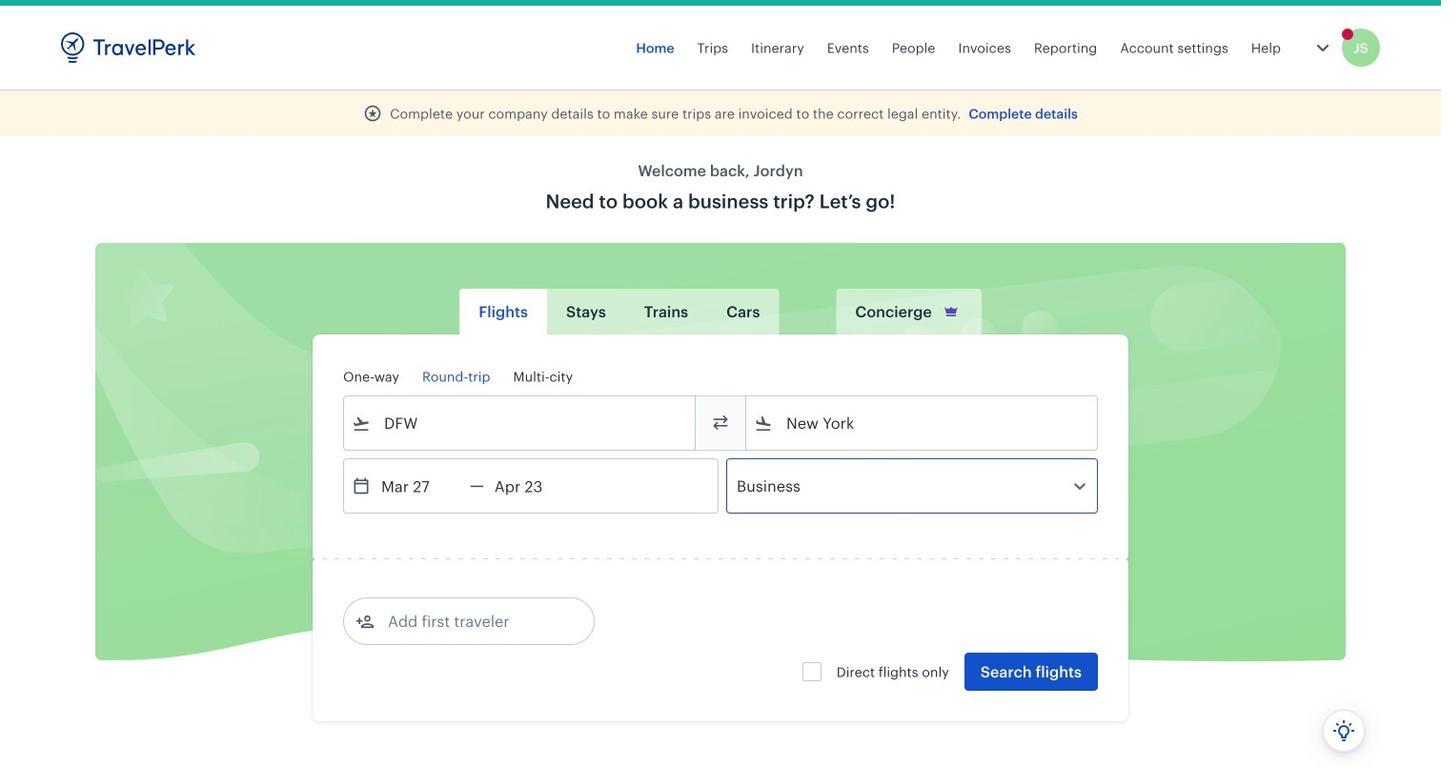 Task type: locate. For each thing, give the bounding box(es) containing it.
Return text field
[[484, 459, 583, 513]]

To search field
[[773, 408, 1072, 438]]

From search field
[[371, 408, 670, 438]]

Add first traveler search field
[[375, 606, 573, 637]]

Depart text field
[[371, 459, 470, 513]]



